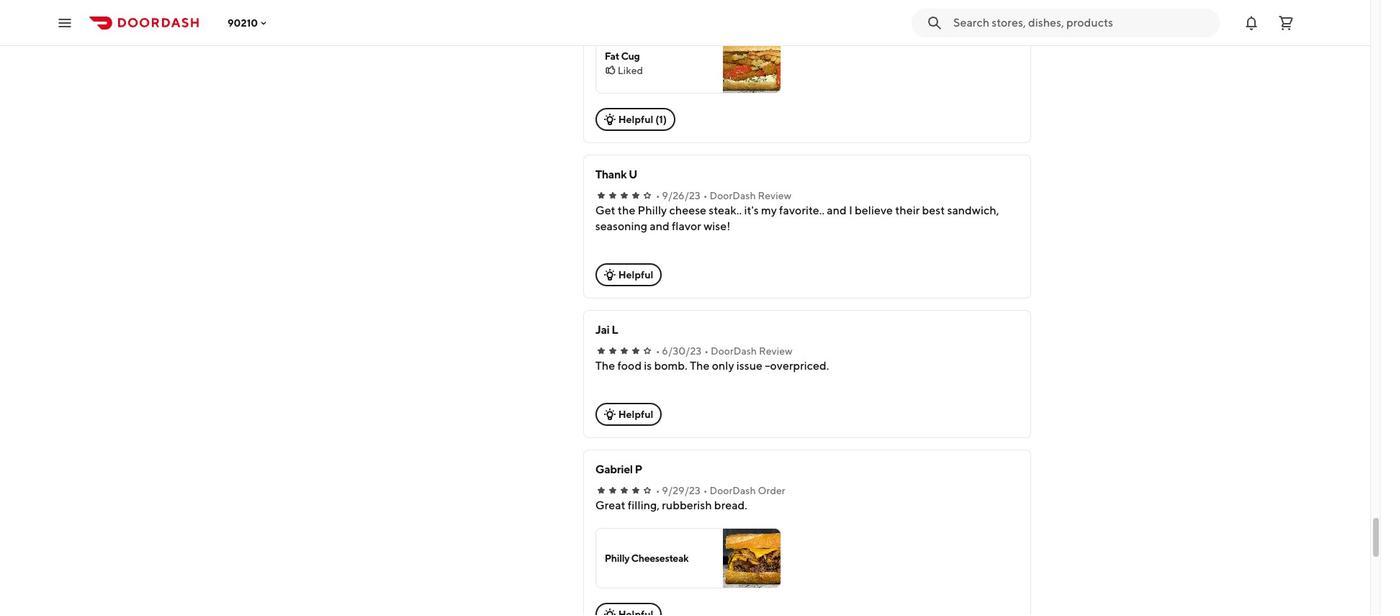 Task type: vqa. For each thing, say whether or not it's contained in the screenshot.
Parmesan Crusted Meatball Pepperoni Papadia's Add button
no



Task type: describe. For each thing, give the bounding box(es) containing it.
l
[[612, 323, 618, 337]]

p
[[635, 463, 643, 477]]

thank
[[596, 168, 627, 182]]

order
[[758, 486, 786, 497]]

cug
[[621, 50, 640, 62]]

review for l
[[759, 346, 793, 357]]

jai l
[[596, 323, 618, 337]]

philly cheesesteak
[[605, 553, 689, 565]]

thank u
[[596, 168, 638, 182]]

philly cheesesteak button
[[596, 529, 781, 589]]

90210
[[228, 17, 258, 28]]

philly cheesesteak image
[[723, 530, 781, 589]]

• 6/30/23 • doordash review
[[656, 346, 793, 357]]

• left 6/30/23
[[656, 346, 660, 357]]

doordash for gabriel p
[[710, 486, 756, 497]]

• left 9/29/23
[[656, 486, 660, 497]]

notification bell image
[[1243, 14, 1261, 31]]

Store search: begin typing to search for stores available on DoorDash text field
[[954, 15, 1212, 31]]

• 9/26/23 • doordash review
[[656, 190, 792, 202]]

helpful button for u
[[596, 264, 662, 287]]

doordash for thank u
[[710, 190, 756, 202]]

90210 button
[[228, 17, 270, 28]]

gabriel
[[596, 463, 633, 477]]

fat
[[605, 50, 620, 62]]

u
[[629, 168, 638, 182]]

9/29/23
[[662, 486, 701, 497]]

helpful (1) button
[[596, 108, 676, 131]]

6/30/23
[[662, 346, 702, 357]]

helpful (1)
[[619, 114, 667, 125]]

liked
[[618, 65, 643, 76]]

• left 9/26/23
[[656, 190, 660, 202]]

0 items, open order cart image
[[1278, 14, 1295, 31]]

jai
[[596, 323, 610, 337]]



Task type: locate. For each thing, give the bounding box(es) containing it.
fat cug image
[[723, 34, 781, 93]]

•
[[656, 190, 660, 202], [704, 190, 708, 202], [656, 346, 660, 357], [705, 346, 709, 357], [656, 486, 660, 497], [704, 486, 708, 497]]

2 vertical spatial doordash
[[710, 486, 756, 497]]

open menu image
[[56, 14, 73, 31]]

(1)
[[656, 114, 667, 125]]

doordash
[[710, 190, 756, 202], [711, 346, 757, 357], [710, 486, 756, 497]]

doordash right 6/30/23
[[711, 346, 757, 357]]

helpful button up l at bottom left
[[596, 264, 662, 287]]

doordash for jai l
[[711, 346, 757, 357]]

• 9/29/23 • doordash order
[[656, 486, 786, 497]]

review for u
[[758, 190, 792, 202]]

helpful button for l
[[596, 403, 662, 426]]

1 helpful from the top
[[619, 114, 654, 125]]

2 vertical spatial helpful
[[619, 409, 654, 421]]

helpful for l
[[619, 409, 654, 421]]

0 vertical spatial helpful button
[[596, 264, 662, 287]]

0 vertical spatial review
[[758, 190, 792, 202]]

helpful
[[619, 114, 654, 125], [619, 269, 654, 281], [619, 409, 654, 421]]

helpful button up gabriel p on the left of the page
[[596, 403, 662, 426]]

doordash right 9/26/23
[[710, 190, 756, 202]]

9/26/23
[[662, 190, 701, 202]]

3 helpful from the top
[[619, 409, 654, 421]]

• right 6/30/23
[[705, 346, 709, 357]]

1 vertical spatial helpful button
[[596, 403, 662, 426]]

helpful button
[[596, 264, 662, 287], [596, 403, 662, 426]]

2 helpful button from the top
[[596, 403, 662, 426]]

helpful inside button
[[619, 114, 654, 125]]

• right 9/29/23
[[704, 486, 708, 497]]

gabriel p
[[596, 463, 643, 477]]

cheesesteak
[[631, 553, 689, 565]]

2 helpful from the top
[[619, 269, 654, 281]]

helpful for u
[[619, 269, 654, 281]]

1 vertical spatial helpful
[[619, 269, 654, 281]]

0 vertical spatial doordash
[[710, 190, 756, 202]]

0 vertical spatial helpful
[[619, 114, 654, 125]]

1 vertical spatial review
[[759, 346, 793, 357]]

1 vertical spatial doordash
[[711, 346, 757, 357]]

review
[[758, 190, 792, 202], [759, 346, 793, 357]]

1 helpful button from the top
[[596, 264, 662, 287]]

• right 9/26/23
[[704, 190, 708, 202]]

doordash left order
[[710, 486, 756, 497]]

fat cug
[[605, 50, 640, 62]]

philly
[[605, 553, 630, 565]]



